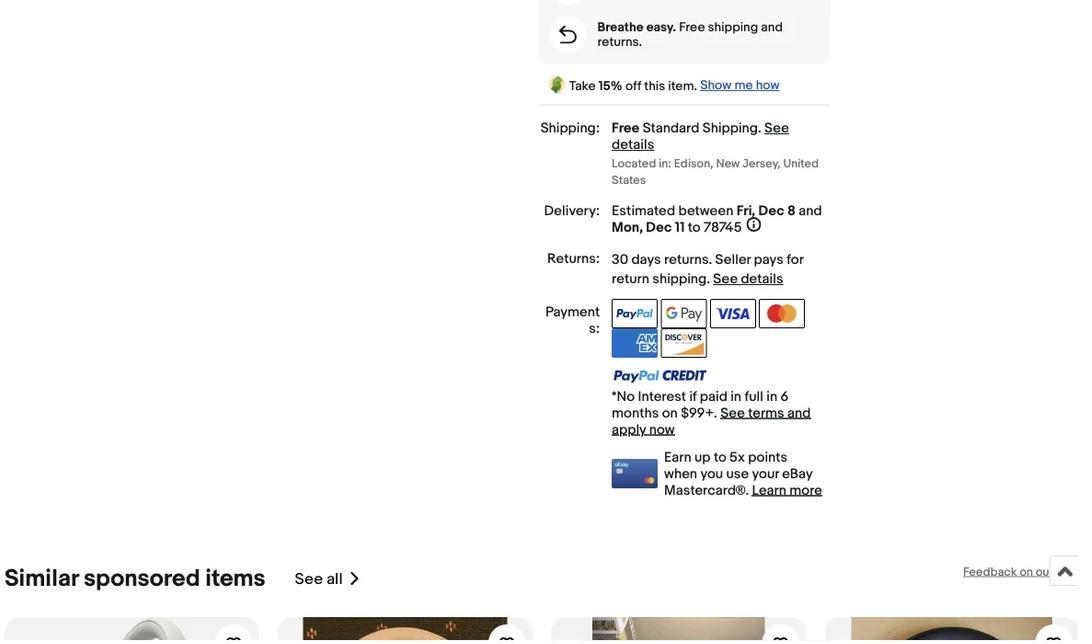 Task type: describe. For each thing, give the bounding box(es) containing it.
take
[[569, 78, 596, 94]]

free for shipping
[[679, 19, 705, 35]]

1 in from the left
[[731, 389, 742, 405]]

shipping
[[703, 120, 758, 137]]

and for see terms and apply now
[[788, 405, 811, 422]]

located in: edison, new jersey, united states
[[612, 157, 819, 187]]

united
[[784, 157, 819, 171]]

breathe easy.
[[598, 19, 679, 35]]

ebay mastercard image
[[612, 459, 658, 489]]

breathe
[[598, 19, 644, 35]]

1 vertical spatial see details link
[[714, 271, 784, 288]]

payment
[[546, 304, 600, 320]]

30 days returns .
[[612, 252, 716, 268]]

estimated
[[612, 203, 676, 219]]

learn
[[752, 482, 787, 499]]

between
[[679, 203, 734, 219]]

jersey,
[[743, 157, 781, 171]]

full
[[745, 389, 764, 405]]

delivery:
[[544, 203, 600, 219]]

mastercard®.
[[665, 482, 749, 499]]

interest
[[638, 389, 687, 405]]

paypal credit image
[[612, 369, 708, 384]]

pays
[[754, 252, 784, 268]]

edison,
[[675, 157, 714, 171]]

2 vertical spatial .
[[707, 271, 711, 288]]

states
[[612, 173, 646, 187]]

on inside *no interest if paid in full in 6 months on $99+.
[[662, 405, 678, 422]]

6
[[781, 389, 789, 405]]

30
[[612, 252, 629, 268]]

mon,
[[612, 219, 643, 236]]

paid
[[700, 389, 728, 405]]

feedback on our sugg
[[964, 565, 1079, 580]]

up
[[695, 449, 711, 466]]

when
[[665, 466, 698, 482]]

visa image
[[710, 299, 756, 329]]

this
[[645, 78, 666, 94]]

ebay
[[783, 466, 813, 482]]

items
[[206, 565, 266, 594]]

free shipping and returns.
[[598, 19, 783, 50]]

months
[[612, 405, 659, 422]]

google pay image
[[661, 299, 707, 329]]

located
[[612, 157, 656, 171]]

earn
[[665, 449, 692, 466]]

details inside see details
[[612, 137, 655, 153]]

return
[[612, 271, 650, 288]]

1 horizontal spatial dec
[[759, 203, 785, 219]]

easy.
[[647, 19, 677, 35]]

11
[[675, 219, 685, 236]]

5x
[[730, 449, 745, 466]]

fri,
[[737, 203, 756, 219]]

See all text field
[[295, 570, 343, 589]]

see all link
[[295, 565, 361, 594]]

all
[[327, 570, 343, 589]]

points
[[748, 449, 788, 466]]

seller
[[716, 252, 751, 268]]

see all
[[295, 570, 343, 589]]

$99+.
[[681, 405, 718, 422]]

american express image
[[612, 329, 658, 358]]



Task type: vqa. For each thing, say whether or not it's contained in the screenshot.
See terms and apply now's see
yes



Task type: locate. For each thing, give the bounding box(es) containing it.
1 vertical spatial shipping
[[653, 271, 707, 288]]

s:
[[589, 320, 600, 337]]

and for free shipping and returns.
[[762, 19, 783, 35]]

1 horizontal spatial in
[[767, 389, 778, 405]]

your
[[752, 466, 779, 482]]

to left 5x
[[714, 449, 727, 466]]

see details
[[612, 120, 790, 153]]

apply
[[612, 422, 646, 438]]

for
[[787, 252, 804, 268]]

returns
[[665, 252, 709, 268]]

0 horizontal spatial free
[[612, 120, 640, 137]]

paypal image
[[612, 299, 658, 329]]

0 horizontal spatial details
[[612, 137, 655, 153]]

estimated between fri, dec 8 and mon, dec 11 to 78745
[[612, 203, 822, 236]]

discover image
[[661, 329, 707, 358]]

to inside earn up to 5x points when you use your ebay mastercard®.
[[714, 449, 727, 466]]

payment s:
[[546, 304, 600, 337]]

and right terms
[[788, 405, 811, 422]]

1 horizontal spatial free
[[679, 19, 705, 35]]

see for see all
[[295, 570, 323, 589]]

more
[[790, 482, 823, 499]]

0 vertical spatial on
[[662, 405, 678, 422]]

and
[[762, 19, 783, 35], [799, 203, 822, 219], [788, 405, 811, 422]]

15%
[[599, 78, 623, 94]]

free standard shipping .
[[612, 120, 765, 137]]

*no interest if paid in full in 6 months on $99+.
[[612, 389, 789, 422]]

learn more link
[[752, 482, 823, 499]]

shipping:
[[541, 120, 600, 137]]

on left 'our'
[[1020, 565, 1034, 580]]

sponsored
[[84, 565, 200, 594]]

. left seller
[[709, 252, 713, 268]]

dec left 8
[[759, 203, 785, 219]]

you
[[701, 466, 724, 482]]

returns:
[[548, 250, 600, 267]]

to right 11
[[688, 219, 701, 236]]

0 vertical spatial .
[[758, 120, 762, 137]]

terms
[[749, 405, 785, 422]]

*no
[[612, 389, 635, 405]]

. up jersey,
[[758, 120, 762, 137]]

1 horizontal spatial details
[[741, 271, 784, 288]]

dec
[[759, 203, 785, 219], [646, 219, 672, 236]]

see for see details
[[765, 120, 790, 137]]

78745
[[704, 219, 742, 236]]

free for standard
[[612, 120, 640, 137]]

and right 8
[[799, 203, 822, 219]]

in:
[[659, 157, 672, 171]]

see details link
[[612, 120, 790, 153], [714, 271, 784, 288]]

details up located
[[612, 137, 655, 153]]

new
[[716, 157, 740, 171]]

1 horizontal spatial to
[[714, 449, 727, 466]]

if
[[690, 389, 697, 405]]

free up located
[[612, 120, 640, 137]]

1 vertical spatial on
[[1020, 565, 1034, 580]]

shipping down returns at top
[[653, 271, 707, 288]]

. down returns at top
[[707, 271, 711, 288]]

see details link up edison,
[[612, 120, 790, 153]]

0 vertical spatial and
[[762, 19, 783, 35]]

sugg
[[1056, 565, 1079, 580]]

see terms and apply now
[[612, 405, 811, 438]]

me
[[735, 78, 753, 94]]

with details__icon image
[[560, 25, 577, 44]]

free inside free shipping and returns.
[[679, 19, 705, 35]]

feedback
[[964, 565, 1018, 580]]

item.
[[669, 78, 698, 94]]

show me how button
[[701, 74, 780, 94]]

similar
[[5, 565, 79, 594]]

in left 6
[[767, 389, 778, 405]]

2 in from the left
[[767, 389, 778, 405]]

1 vertical spatial and
[[799, 203, 822, 219]]

days
[[632, 252, 662, 268]]

free right 'easy.'
[[679, 19, 705, 35]]

0 horizontal spatial to
[[688, 219, 701, 236]]

learn more
[[752, 482, 823, 499]]

0 horizontal spatial dec
[[646, 219, 672, 236]]

1 vertical spatial details
[[741, 271, 784, 288]]

1 horizontal spatial shipping
[[708, 19, 759, 35]]

0 vertical spatial details
[[612, 137, 655, 153]]

on
[[662, 405, 678, 422], [1020, 565, 1034, 580]]

2 vertical spatial and
[[788, 405, 811, 422]]

take 15% off this item. show me how
[[567, 78, 780, 94]]

8
[[788, 203, 796, 219]]

now
[[650, 422, 675, 438]]

and up how
[[762, 19, 783, 35]]

master card image
[[760, 299, 806, 329]]

1 vertical spatial to
[[714, 449, 727, 466]]

free
[[679, 19, 705, 35], [612, 120, 640, 137]]

standard
[[643, 120, 700, 137]]

show
[[701, 78, 732, 94]]

and inside 'see terms and apply now'
[[788, 405, 811, 422]]

0 horizontal spatial on
[[662, 405, 678, 422]]

details down the pays
[[741, 271, 784, 288]]

how
[[756, 78, 780, 94]]

0 horizontal spatial shipping
[[653, 271, 707, 288]]

in
[[731, 389, 742, 405], [767, 389, 778, 405]]

our
[[1036, 565, 1054, 580]]

. for shipping
[[758, 120, 762, 137]]

1 vertical spatial free
[[612, 120, 640, 137]]

to inside estimated between fri, dec 8 and mon, dec 11 to 78745
[[688, 219, 701, 236]]

off
[[626, 78, 642, 94]]

feedback on our sugg link
[[964, 565, 1079, 580]]

in left the full
[[731, 389, 742, 405]]

.
[[758, 120, 762, 137], [709, 252, 713, 268], [707, 271, 711, 288]]

seller pays for return shipping
[[612, 252, 804, 288]]

similar sponsored items
[[5, 565, 266, 594]]

0 vertical spatial shipping
[[708, 19, 759, 35]]

1 horizontal spatial on
[[1020, 565, 1034, 580]]

1 vertical spatial .
[[709, 252, 713, 268]]

and inside free shipping and returns.
[[762, 19, 783, 35]]

details
[[612, 137, 655, 153], [741, 271, 784, 288]]

shipping up the show me how dropdown button
[[708, 19, 759, 35]]

and inside estimated between fri, dec 8 and mon, dec 11 to 78745
[[799, 203, 822, 219]]

use
[[727, 466, 749, 482]]

see for see terms and apply now
[[721, 405, 745, 422]]

0 horizontal spatial in
[[731, 389, 742, 405]]

shipping inside free shipping and returns.
[[708, 19, 759, 35]]

on left if
[[662, 405, 678, 422]]

shipping inside 'seller pays for return shipping'
[[653, 271, 707, 288]]

. for returns
[[709, 252, 713, 268]]

earn up to 5x points when you use your ebay mastercard®.
[[665, 449, 813, 499]]

see inside 'see terms and apply now'
[[721, 405, 745, 422]]

see terms and apply now link
[[612, 405, 811, 438]]

returns.
[[598, 34, 642, 50]]

0 vertical spatial to
[[688, 219, 701, 236]]

0 vertical spatial see details link
[[612, 120, 790, 153]]

dec left 11
[[646, 219, 672, 236]]

see
[[765, 120, 790, 137], [714, 271, 738, 288], [721, 405, 745, 422], [295, 570, 323, 589]]

0 vertical spatial free
[[679, 19, 705, 35]]

see details link down seller
[[714, 271, 784, 288]]

to
[[688, 219, 701, 236], [714, 449, 727, 466]]

see inside see details
[[765, 120, 790, 137]]

. see details
[[707, 271, 784, 288]]



